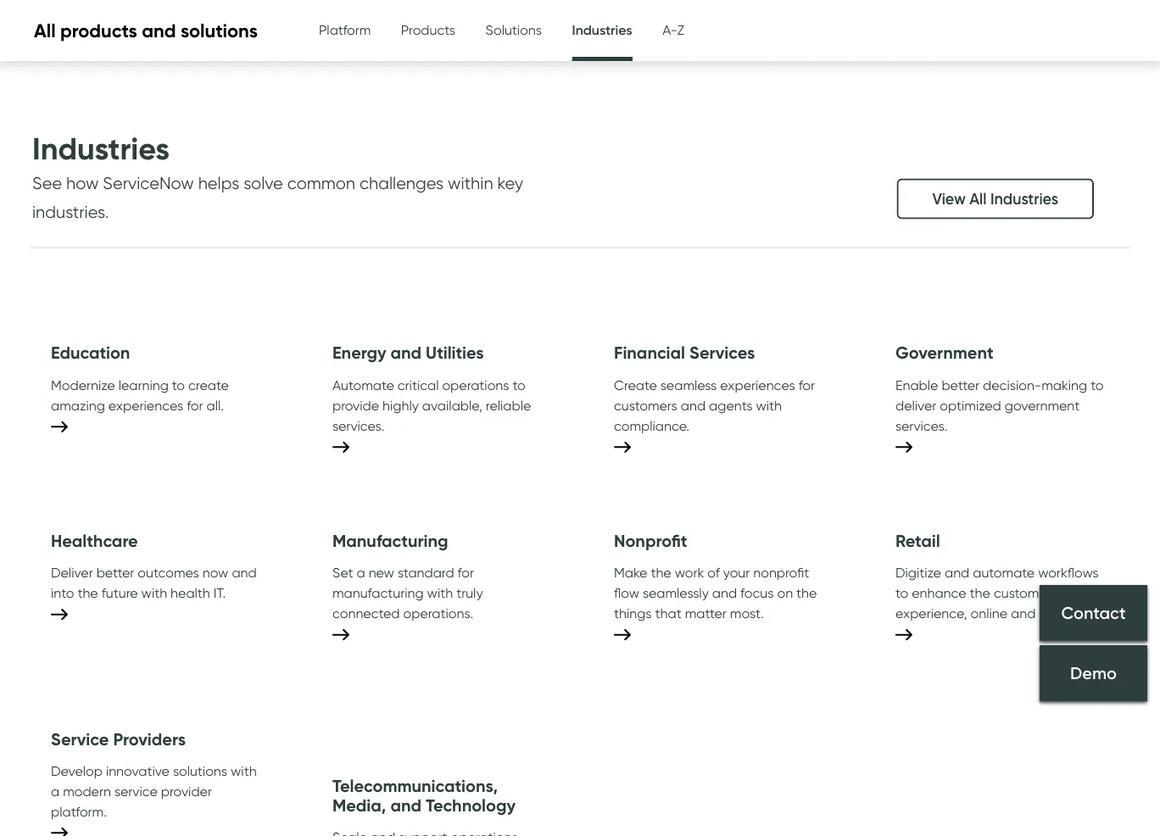 Task type: vqa. For each thing, say whether or not it's contained in the screenshot.
and within "Telecommunications, Media, and Technology"
yes



Task type: locate. For each thing, give the bounding box(es) containing it.
automate critical operations to provide highly available, reliable services.
[[333, 377, 531, 434]]

highly
[[383, 397, 419, 414]]

now
[[203, 565, 229, 581]]

industries for industries see how servicenow helps solve common challenges within key industries.
[[32, 130, 170, 168]]

the up online
[[970, 585, 991, 602]]

0 vertical spatial a
[[357, 565, 365, 581]]

all inside 'link'
[[970, 190, 987, 209]]

energy and utilities
[[333, 343, 484, 364]]

on
[[777, 585, 793, 602]]

0 vertical spatial for
[[799, 377, 815, 394]]

1 horizontal spatial industries
[[572, 21, 633, 38]]

0 vertical spatial better
[[942, 377, 980, 394]]

within
[[448, 173, 493, 193]]

common
[[287, 173, 355, 193]]

2 horizontal spatial for
[[799, 377, 815, 394]]

make
[[614, 565, 648, 581]]

industries right view
[[991, 190, 1059, 209]]

operations.
[[403, 606, 474, 622]]

z
[[678, 21, 685, 38]]

customer
[[994, 585, 1052, 602]]

telecommunications,
[[333, 776, 498, 797]]

to
[[172, 377, 185, 394], [513, 377, 526, 394], [1091, 377, 1104, 394], [896, 585, 909, 602]]

services. down deliver
[[896, 418, 948, 434]]

education
[[51, 343, 130, 364]]

experience,
[[896, 606, 968, 622]]

and right media,
[[391, 796, 422, 817]]

industries inside 'link'
[[991, 190, 1059, 209]]

services. down provide
[[333, 418, 385, 434]]

a
[[357, 565, 365, 581], [51, 784, 60, 800]]

develop innovative solutions with a modern service provider platform.
[[51, 763, 257, 821]]

with inside deliver better outcomes now and into the future with health it.
[[141, 585, 167, 602]]

a right the set
[[357, 565, 365, 581]]

with inside develop innovative solutions with a modern service provider platform.
[[231, 763, 257, 780]]

new
[[369, 565, 394, 581]]

1 horizontal spatial all
[[970, 190, 987, 209]]

0 vertical spatial industries
[[572, 21, 633, 38]]

industries for industries
[[572, 21, 633, 38]]

provide
[[333, 397, 379, 414]]

better up 'future'
[[96, 565, 134, 581]]

manufacturing
[[333, 585, 424, 602]]

1 services. from the left
[[333, 418, 385, 434]]

1 vertical spatial experiences
[[108, 397, 183, 414]]

services. for government
[[896, 418, 948, 434]]

the
[[651, 565, 672, 581], [78, 585, 98, 602], [797, 585, 817, 602], [970, 585, 991, 602]]

and down seamless
[[681, 397, 706, 414]]

and inside create seamless experiences for customers and agents with compliance.
[[681, 397, 706, 414]]

enable better decision-making to deliver optimized government services.
[[896, 377, 1104, 434]]

0 horizontal spatial for
[[187, 397, 203, 414]]

0 horizontal spatial services.
[[333, 418, 385, 434]]

view all industries link
[[897, 179, 1094, 220]]

your
[[724, 565, 750, 581]]

services. inside 'automate critical operations to provide highly available, reliable services.'
[[333, 418, 385, 434]]

demo link
[[1040, 646, 1148, 702]]

services.
[[333, 418, 385, 434], [896, 418, 948, 434]]

standard
[[398, 565, 454, 581]]

with inside create seamless experiences for customers and agents with compliance.
[[756, 397, 782, 414]]

services. for energy and utilities
[[333, 418, 385, 434]]

making
[[1042, 377, 1088, 394]]

view
[[933, 190, 966, 209]]

a-z link
[[663, 0, 685, 59]]

industries
[[572, 21, 633, 38], [32, 130, 170, 168], [991, 190, 1059, 209]]

0 vertical spatial all
[[34, 19, 56, 42]]

1 horizontal spatial a
[[357, 565, 365, 581]]

and right now
[[232, 565, 257, 581]]

0 horizontal spatial industries
[[32, 130, 170, 168]]

to right the making
[[1091, 377, 1104, 394]]

industries left a-
[[572, 21, 633, 38]]

experiences down learning
[[108, 397, 183, 414]]

challenges
[[360, 173, 444, 193]]

connected
[[333, 606, 400, 622]]

things
[[614, 606, 652, 622]]

2 vertical spatial industries
[[991, 190, 1059, 209]]

critical
[[398, 377, 439, 394]]

a down develop on the bottom left of page
[[51, 784, 60, 800]]

truly
[[457, 585, 483, 602]]

and right products
[[142, 19, 176, 42]]

set a new standard for manufacturing with truly connected operations.
[[333, 565, 483, 622]]

service providers
[[51, 729, 186, 750]]

solutions
[[181, 19, 258, 42], [173, 763, 227, 780]]

better for healthcare
[[96, 565, 134, 581]]

experiences up the agents
[[721, 377, 795, 394]]

to left create
[[172, 377, 185, 394]]

0 horizontal spatial better
[[96, 565, 134, 581]]

health
[[171, 585, 210, 602]]

deliver better outcomes now and into the future with health it.
[[51, 565, 257, 602]]

all left products
[[34, 19, 56, 42]]

2 vertical spatial for
[[458, 565, 474, 581]]

and inside telecommunications, media, and technology
[[391, 796, 422, 817]]

1 vertical spatial better
[[96, 565, 134, 581]]

seamless
[[661, 377, 717, 394]]

the right on
[[797, 585, 817, 602]]

a inside develop innovative solutions with a modern service provider platform.
[[51, 784, 60, 800]]

service
[[114, 784, 158, 800]]

and down of
[[712, 585, 737, 602]]

that
[[655, 606, 682, 622]]

1 vertical spatial a
[[51, 784, 60, 800]]

to down 'digitize'
[[896, 585, 909, 602]]

provider
[[161, 784, 212, 800]]

compliance.
[[614, 418, 690, 434]]

industries inside industries see how servicenow helps solve common challenges within key industries.
[[32, 130, 170, 168]]

digitize and automate workflows to enhance the customer experience, online and in-store.
[[896, 565, 1099, 622]]

decision-
[[983, 377, 1042, 394]]

2 horizontal spatial industries
[[991, 190, 1059, 209]]

better inside deliver better outcomes now and into the future with health it.
[[96, 565, 134, 581]]

1 horizontal spatial experiences
[[721, 377, 795, 394]]

contact link
[[1040, 586, 1148, 642]]

1 horizontal spatial better
[[942, 377, 980, 394]]

and up enhance
[[945, 565, 970, 581]]

industries up how
[[32, 130, 170, 168]]

to inside 'automate critical operations to provide highly available, reliable services.'
[[513, 377, 526, 394]]

for
[[799, 377, 815, 394], [187, 397, 203, 414], [458, 565, 474, 581]]

2 services. from the left
[[896, 418, 948, 434]]

0 horizontal spatial all
[[34, 19, 56, 42]]

the right into
[[78, 585, 98, 602]]

telecommunications, media, and technology
[[333, 776, 516, 817]]

nonprofit
[[754, 565, 810, 581]]

providers
[[113, 729, 186, 750]]

1 horizontal spatial services.
[[896, 418, 948, 434]]

0 horizontal spatial a
[[51, 784, 60, 800]]

0 horizontal spatial experiences
[[108, 397, 183, 414]]

financial services
[[614, 343, 755, 364]]

utilities
[[426, 343, 484, 364]]

better up "optimized"
[[942, 377, 980, 394]]

1 vertical spatial for
[[187, 397, 203, 414]]

to inside digitize and automate workflows to enhance the customer experience, online and in-store.
[[896, 585, 909, 602]]

set
[[333, 565, 353, 581]]

all right view
[[970, 190, 987, 209]]

1 vertical spatial industries
[[32, 130, 170, 168]]

healthcare
[[51, 531, 138, 552]]

1 vertical spatial solutions
[[173, 763, 227, 780]]

to up the reliable
[[513, 377, 526, 394]]

modernize
[[51, 377, 115, 394]]

services. inside enable better decision-making to deliver optimized government services.
[[896, 418, 948, 434]]

focus
[[741, 585, 774, 602]]

1 horizontal spatial for
[[458, 565, 474, 581]]

better inside enable better decision-making to deliver optimized government services.
[[942, 377, 980, 394]]

view all industries
[[933, 190, 1059, 209]]

0 vertical spatial experiences
[[721, 377, 795, 394]]

products link
[[401, 0, 456, 59]]

and
[[142, 19, 176, 42], [391, 343, 422, 364], [681, 397, 706, 414], [232, 565, 257, 581], [945, 565, 970, 581], [712, 585, 737, 602], [1011, 606, 1036, 622], [391, 796, 422, 817]]

1 vertical spatial all
[[970, 190, 987, 209]]



Task type: describe. For each thing, give the bounding box(es) containing it.
create
[[188, 377, 229, 394]]

solutions link
[[486, 0, 542, 59]]

solutions
[[486, 21, 542, 38]]

all products and solutions
[[34, 19, 258, 42]]

contact
[[1062, 603, 1126, 623]]

a inside set a new standard for manufacturing with truly connected operations.
[[357, 565, 365, 581]]

of
[[708, 565, 720, 581]]

modern
[[63, 784, 111, 800]]

energy
[[333, 343, 386, 364]]

see
[[32, 173, 62, 193]]

the up seamlessly
[[651, 565, 672, 581]]

learning
[[118, 377, 169, 394]]

optimized
[[940, 397, 1002, 414]]

government
[[1005, 397, 1080, 414]]

all.
[[207, 397, 224, 414]]

technology
[[426, 796, 516, 817]]

innovative
[[106, 763, 170, 780]]

better for government
[[942, 377, 980, 394]]

automate
[[333, 377, 394, 394]]

enhance
[[912, 585, 967, 602]]

servicenow
[[103, 173, 194, 193]]

modernize learning to create amazing experiences for all.
[[51, 377, 229, 414]]

industries.
[[32, 202, 109, 222]]

operations
[[442, 377, 509, 394]]

seamlessly
[[643, 585, 709, 602]]

enable
[[896, 377, 939, 394]]

and inside make the work of your nonprofit flow seamlessly and focus on the things that matter most.
[[712, 585, 737, 602]]

how
[[66, 173, 99, 193]]

and down "customer"
[[1011, 606, 1036, 622]]

matter
[[685, 606, 727, 622]]

a-z
[[663, 21, 685, 38]]

media,
[[333, 796, 386, 817]]

amazing
[[51, 397, 105, 414]]

platform.
[[51, 804, 107, 821]]

demo
[[1071, 663, 1117, 684]]

solutions inside develop innovative solutions with a modern service provider platform.
[[173, 763, 227, 780]]

key
[[498, 173, 523, 193]]

solve
[[244, 173, 283, 193]]

most.
[[730, 606, 764, 622]]

make the work of your nonprofit flow seamlessly and focus on the things that matter most.
[[614, 565, 817, 622]]

create
[[614, 377, 657, 394]]

it.
[[214, 585, 226, 602]]

to inside modernize learning to create amazing experiences for all.
[[172, 377, 185, 394]]

deliver
[[51, 565, 93, 581]]

customers
[[614, 397, 678, 414]]

helps
[[198, 173, 239, 193]]

the inside digitize and automate workflows to enhance the customer experience, online and in-store.
[[970, 585, 991, 602]]

available,
[[422, 397, 483, 414]]

experiences inside modernize learning to create amazing experiences for all.
[[108, 397, 183, 414]]

with inside set a new standard for manufacturing with truly connected operations.
[[427, 585, 453, 602]]

for inside modernize learning to create amazing experiences for all.
[[187, 397, 203, 414]]

outcomes
[[138, 565, 199, 581]]

platform link
[[319, 0, 371, 59]]

future
[[102, 585, 138, 602]]

the inside deliver better outcomes now and into the future with health it.
[[78, 585, 98, 602]]

store.
[[1057, 606, 1090, 622]]

retail
[[896, 531, 941, 552]]

create seamless experiences for customers and agents with compliance.
[[614, 377, 815, 434]]

financial
[[614, 343, 685, 364]]

0 vertical spatial solutions
[[181, 19, 258, 42]]

platform
[[319, 21, 371, 38]]

service
[[51, 729, 109, 750]]

for inside create seamless experiences for customers and agents with compliance.
[[799, 377, 815, 394]]

workflows
[[1039, 565, 1099, 581]]

and inside deliver better outcomes now and into the future with health it.
[[232, 565, 257, 581]]

flow
[[614, 585, 640, 602]]

services
[[690, 343, 755, 364]]

for inside set a new standard for manufacturing with truly connected operations.
[[458, 565, 474, 581]]

products
[[401, 21, 456, 38]]

reliable
[[486, 397, 531, 414]]

experiences inside create seamless experiences for customers and agents with compliance.
[[721, 377, 795, 394]]

industries see how servicenow helps solve common challenges within key industries.
[[32, 130, 523, 222]]

government
[[896, 343, 994, 364]]

and up critical
[[391, 343, 422, 364]]

to inside enable better decision-making to deliver optimized government services.
[[1091, 377, 1104, 394]]

manufacturing
[[333, 531, 448, 552]]

develop
[[51, 763, 103, 780]]

online
[[971, 606, 1008, 622]]



